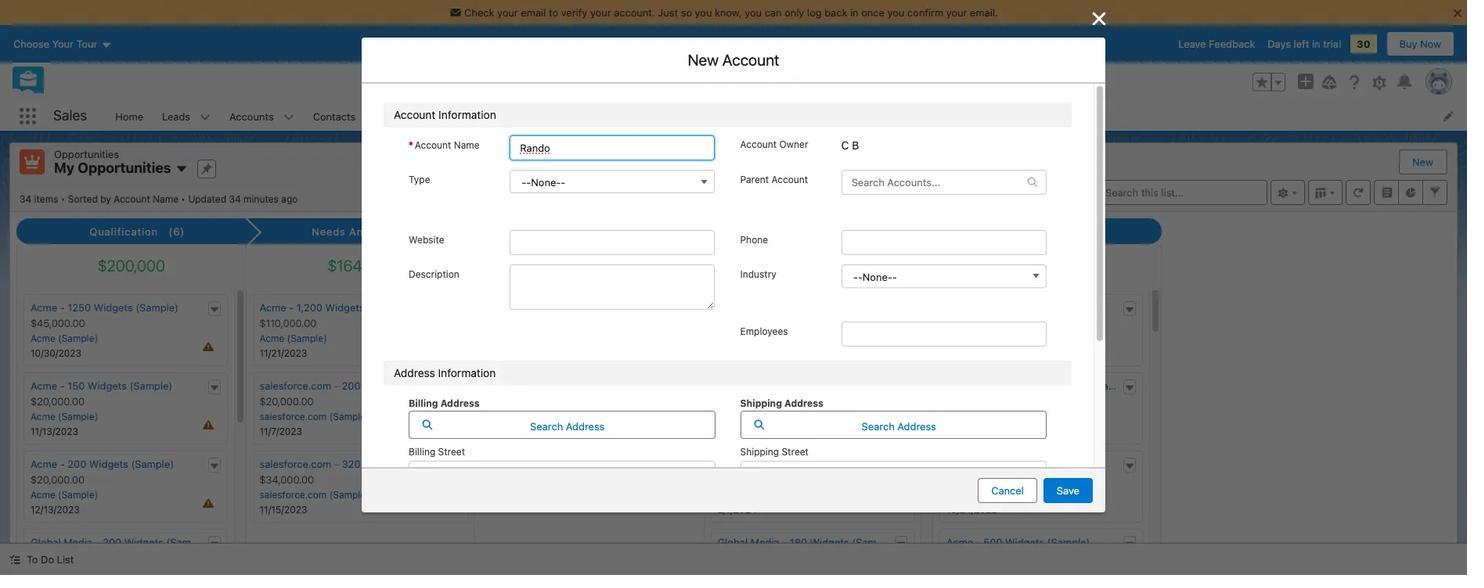 Task type: vqa. For each thing, say whether or not it's contained in the screenshot.


Task type: locate. For each thing, give the bounding box(es) containing it.
widgets for acme - 500 widgets (sample)
[[1005, 536, 1045, 549]]

1 vertical spatial billing
[[409, 446, 436, 458]]

1 • from the left
[[61, 193, 65, 205]]

1 horizontal spatial --none-- button
[[842, 264, 1047, 288]]

11/13/2023
[[31, 426, 78, 438]]

0 horizontal spatial search address
[[530, 420, 605, 433]]

text default image
[[1027, 177, 1038, 188], [209, 383, 220, 394], [1124, 383, 1135, 394], [209, 461, 220, 472], [1124, 461, 1135, 472], [209, 539, 220, 550], [9, 555, 20, 566]]

salesforce.com up $34,000.00
[[260, 458, 332, 471]]

accounts list item
[[220, 102, 304, 131]]

street for shipping street
[[782, 446, 809, 458]]

new
[[688, 51, 719, 69], [1413, 156, 1434, 168]]

0 horizontal spatial none-
[[531, 176, 561, 189]]

opportunities
[[395, 110, 460, 123], [54, 148, 119, 161], [78, 160, 171, 176]]

180
[[790, 536, 807, 549]]

acme inside $20,000.00 acme (sample) 11/13/2023
[[31, 411, 55, 423]]

home
[[115, 110, 143, 123]]

2 billing from the top
[[409, 446, 436, 458]]

leads
[[162, 110, 190, 123]]

10/30/2023
[[31, 348, 82, 359]]

1 horizontal spatial new
[[1413, 156, 1434, 168]]

none- for industry
[[863, 271, 893, 283]]

street
[[438, 446, 465, 458], [782, 446, 809, 458]]

(sample) inside $20,000.00 acme (sample) 12/13/2023
[[58, 489, 98, 501]]

widgets inside acme - 170 widgets (sample) $17,000.00 acme (sample)
[[774, 302, 813, 314]]

$20,000.00 inside the $20,000.00 salesforce.com (sample) 11/7/2023
[[260, 396, 314, 408]]

salesforce.com (sample) link for $512,000
[[947, 411, 1057, 423]]

2 horizontal spatial 200
[[342, 380, 361, 392]]

(sample) inside the $20,000.00 salesforce.com (sample) 11/7/2023
[[329, 411, 369, 423]]

0 horizontal spatial 34
[[20, 193, 32, 205]]

widgets for acme - 150 widgets (sample)
[[88, 380, 127, 392]]

$20,000.00 for $164,000
[[260, 396, 314, 408]]

0 vertical spatial shipping
[[740, 397, 782, 409]]

email
[[521, 6, 546, 19]]

1 vertical spatial *
[[385, 377, 390, 389]]

acme up $17,000.00
[[718, 302, 744, 314]]

$20,000.00 inside $20,000.00 acme (sample) 11/13/2023
[[31, 396, 85, 408]]

0 vertical spatial *
[[409, 139, 413, 151]]

salesforce.com - 200 widgets (sample)
[[260, 380, 448, 392]]

global up do
[[31, 536, 61, 549]]

search address for shipping address
[[862, 420, 936, 433]]

global media - 80 widgets (sample)
[[718, 458, 890, 471]]

text default image for global media - 200 widgets (sample)
[[209, 539, 220, 550]]

1 vertical spatial none-
[[863, 271, 893, 283]]

0 horizontal spatial you
[[695, 6, 712, 19]]

widgets for acme - 200 widgets (sample)
[[89, 458, 128, 471]]

1 horizontal spatial 1250
[[689, 51, 724, 69]]

1 vertical spatial shipping
[[740, 446, 779, 458]]

text default image for $105,000.00
[[1124, 305, 1135, 315]]

None text field
[[850, 256, 1072, 281], [493, 287, 715, 312], [850, 256, 1072, 281], [493, 287, 715, 312]]

1 horizontal spatial your
[[590, 6, 611, 19]]

media up list on the left bottom of page
[[64, 536, 92, 549]]

search for shipping address
[[862, 420, 895, 433]]

2 horizontal spatial you
[[888, 6, 905, 19]]

new inside button
[[1413, 156, 1434, 168]]

$20,000.00 for $200,000
[[31, 396, 85, 408]]

1 search from the left
[[530, 420, 563, 433]]

1 horizontal spatial •
[[181, 193, 186, 205]]

1 horizontal spatial in
[[1312, 38, 1321, 50]]

(sample) inside $45,000.00 acme (sample) 10/30/2023
[[58, 333, 98, 345]]

shipping down 140
[[740, 397, 782, 409]]

acme - 200 widgets (sample)
[[31, 458, 174, 471]]

$200,000
[[98, 257, 165, 275]]

2 street from the left
[[782, 446, 809, 458]]

in right left at the right top
[[1312, 38, 1321, 50]]

1 street from the left
[[438, 446, 465, 458]]

you right so
[[695, 6, 712, 19]]

Website url field
[[510, 230, 715, 255]]

$45,000.00 acme (sample) 10/30/2023
[[31, 317, 98, 359]]

acme left the 150
[[31, 380, 57, 392]]

0 vertical spatial billing
[[409, 397, 438, 409]]

salesforce.com (sample) link up 650
[[947, 411, 1057, 423]]

salesforce.com down $34,000.00
[[260, 489, 327, 501]]

0 horizontal spatial name
[[153, 193, 179, 205]]

None search field
[[1080, 180, 1268, 205]]

media for $200,000
[[64, 536, 92, 549]]

Parent Account text field
[[842, 171, 1027, 194]]

log
[[807, 6, 822, 19]]

you right once
[[888, 6, 905, 19]]

2 search from the left
[[862, 420, 895, 433]]

days left in trial
[[1268, 38, 1341, 50]]

acme up the $110,000.00 at the bottom of page
[[260, 302, 286, 314]]

media left 180
[[751, 536, 780, 549]]

acme up "10/30/2023"
[[31, 333, 55, 345]]

qualification
[[90, 226, 158, 238]]

opportunities list item
[[386, 102, 490, 131]]

shipping down 1/2/2024
[[740, 446, 779, 458]]

billing down the additional
[[409, 446, 436, 458]]

$20,000.00
[[31, 396, 85, 408], [260, 396, 314, 408], [31, 474, 85, 486]]

0 vertical spatial 200
[[342, 380, 361, 392]]

500
[[984, 536, 1003, 549]]

$20,000.00 down the 150
[[31, 396, 85, 408]]

(sample)
[[788, 51, 850, 69], [136, 302, 179, 314], [367, 302, 410, 314], [816, 302, 859, 314], [58, 333, 98, 345], [287, 333, 327, 345], [745, 333, 785, 345], [130, 380, 172, 392], [405, 380, 448, 392], [817, 380, 860, 392], [1093, 380, 1136, 392], [58, 411, 98, 423], [329, 411, 369, 423], [745, 411, 785, 423], [1017, 411, 1057, 423], [131, 458, 174, 471], [405, 458, 448, 471], [847, 458, 890, 471], [1048, 458, 1090, 471], [58, 489, 98, 501], [329, 489, 369, 501], [974, 489, 1014, 501], [166, 536, 209, 549], [852, 536, 895, 549], [1047, 536, 1090, 549]]

your left email
[[497, 6, 518, 19]]

$20,000.00 up 11/7/2023
[[260, 396, 314, 408]]

0 horizontal spatial your
[[497, 6, 518, 19]]

0 vertical spatial 1250
[[689, 51, 724, 69]]

account information
[[394, 108, 496, 121]]

global down 2/1/2024
[[718, 536, 748, 549]]

0 vertical spatial none-
[[531, 176, 561, 189]]

inverse image
[[1090, 9, 1109, 28], [1090, 9, 1109, 28]]

• left updated
[[181, 193, 186, 205]]

calendar
[[499, 110, 542, 123]]

widgets for acme - 170 widgets (sample) $17,000.00 acme (sample)
[[774, 302, 813, 314]]

--none--
[[522, 176, 566, 189], [853, 271, 897, 283]]

text default image for $10,000.00
[[896, 461, 907, 472]]

1 billing from the top
[[409, 397, 438, 409]]

* text field up description text field at left
[[493, 233, 715, 258]]

needs analysis
[[312, 226, 394, 238]]

2 search address from the left
[[862, 420, 936, 433]]

200 for acme
[[68, 458, 86, 471]]

by
[[100, 193, 111, 205]]

billing up additional information
[[409, 397, 438, 409]]

calendar list item
[[490, 102, 571, 131]]

none-
[[531, 176, 561, 189], [863, 271, 893, 283]]

1 vertical spatial in
[[1312, 38, 1321, 50]]

140
[[755, 380, 772, 392]]

information for additional information
[[437, 429, 502, 443]]

search address button
[[409, 411, 715, 439], [740, 411, 1047, 439]]

c b
[[842, 139, 859, 152]]

* down opportunities link
[[409, 139, 413, 151]]

my
[[54, 160, 74, 176]]

opportunities link
[[386, 102, 469, 131]]

salesforce.com up 11/7/2023
[[260, 411, 327, 423]]

check
[[464, 6, 494, 19]]

0 horizontal spatial street
[[438, 446, 465, 458]]

1 horizontal spatial none-
[[863, 271, 893, 283]]

acme up 1/2/2024
[[718, 411, 743, 423]]

acme (sample) link for acme - 140 widgets (sample)
[[718, 411, 785, 423]]

salesforce.com for salesforce.com (sample)
[[947, 411, 1014, 423]]

1 vertical spatial * text field
[[493, 321, 715, 346]]

34 left items
[[20, 193, 32, 205]]

acme up 11/21/2023
[[260, 333, 284, 345]]

information for address information
[[438, 366, 496, 379]]

1 vertical spatial 200
[[68, 458, 86, 471]]

minutes
[[244, 193, 279, 205]]

0 vertical spatial new
[[688, 51, 719, 69]]

text default image for $22,500.00
[[896, 383, 907, 394]]

None text field
[[510, 135, 715, 161], [850, 150, 1072, 175], [510, 135, 715, 161], [850, 150, 1072, 175]]

1250 up search... button
[[689, 51, 724, 69]]

street down additional information
[[438, 446, 465, 458]]

1 vertical spatial --none--
[[853, 271, 897, 283]]

acme (sample) link down $22,500.00
[[718, 411, 785, 423]]

name up (6)
[[153, 193, 179, 205]]

text default image
[[209, 305, 220, 315], [1124, 305, 1135, 315], [449, 383, 460, 394], [896, 383, 907, 394], [449, 461, 460, 472], [896, 461, 907, 472], [896, 539, 907, 550], [1124, 539, 1135, 550]]

1 horizontal spatial search
[[862, 420, 895, 433]]

acme (sample) link down $45,000.00
[[31, 333, 98, 345]]

group down description text field at left
[[493, 321, 715, 346]]

1 shipping from the top
[[740, 397, 782, 409]]

1 your from the left
[[497, 6, 518, 19]]

acme (sample) link down $17,000.00
[[718, 333, 785, 345]]

0 horizontal spatial --none-- button
[[510, 170, 715, 193]]

acme - 150 widgets (sample)
[[31, 380, 172, 392]]

salesforce.com - 600 widgets (sample) link
[[947, 380, 1136, 392]]

200 for salesforce.com
[[342, 380, 361, 392]]

11/7/2023
[[260, 426, 302, 438]]

widgets for acme - 140 widgets (sample)
[[775, 380, 814, 392]]

0 horizontal spatial group
[[493, 321, 715, 346]]

0 vertical spatial in
[[850, 6, 859, 19]]

opportunity information
[[377, 96, 514, 110]]

1 search address from the left
[[530, 420, 605, 433]]

0 vertical spatial group
[[1253, 73, 1286, 92]]

b
[[852, 139, 859, 152]]

name inside my opportunities|opportunities|list view element
[[153, 193, 179, 205]]

1 horizontal spatial you
[[745, 6, 762, 19]]

text default image for acme - 200 widgets (sample)
[[209, 461, 220, 472]]

0 horizontal spatial new
[[688, 51, 719, 69]]

acme (sample) link up 11/13/2023
[[31, 411, 98, 423]]

street up 80
[[782, 446, 809, 458]]

phone
[[740, 234, 768, 246]]

0 vertical spatial --none-- button
[[510, 170, 715, 193]]

Employees text field
[[842, 322, 1047, 347]]

opportunity
[[377, 96, 446, 110]]

in right back
[[850, 6, 859, 19]]

your left email. at the top of page
[[947, 6, 967, 19]]

you left can
[[745, 6, 762, 19]]

0 horizontal spatial search address button
[[409, 411, 715, 439]]

confirm
[[907, 6, 944, 19]]

acme - 500 widgets (sample)
[[947, 536, 1090, 549]]

information for opportunity information
[[449, 96, 514, 110]]

salesforce.com (sample) link up 11/7/2023
[[260, 411, 369, 423]]

list
[[106, 102, 1467, 131]]

$110,000.00
[[260, 317, 317, 330]]

acme (sample) link for acme - 1250 widgets (sample)
[[31, 333, 98, 345]]

0 vertical spatial name
[[454, 139, 480, 151]]

0 horizontal spatial 1250
[[68, 302, 91, 314]]

0 horizontal spatial *
[[385, 377, 390, 389]]

* list item
[[381, 354, 718, 407]]

1 vertical spatial 1250
[[68, 302, 91, 314]]

calendar link
[[490, 102, 551, 131]]

acme up $45,000.00
[[31, 302, 57, 314]]

0 vertical spatial * text field
[[493, 233, 715, 258]]

* text field down description text field at left
[[493, 321, 715, 346]]

search address
[[530, 420, 605, 433], [862, 420, 936, 433]]

name down account information
[[454, 139, 480, 151]]

name
[[454, 139, 480, 151], [153, 193, 179, 205]]

acme inside $45,000.00 acme (sample) 10/30/2023
[[31, 333, 55, 345]]

acme inside $22,500.00 acme (sample) 1/2/2024
[[718, 411, 743, 423]]

1 horizontal spatial street
[[782, 446, 809, 458]]

salesforce.com for salesforce.com - 200 widgets (sample)
[[260, 380, 332, 392]]

just
[[658, 6, 678, 19]]

0 horizontal spatial •
[[61, 193, 65, 205]]

600
[[1029, 380, 1048, 392]]

media for $211,500
[[751, 536, 780, 549]]

1 horizontal spatial 34
[[229, 193, 241, 205]]

group down days
[[1253, 73, 1286, 92]]

2 shipping from the top
[[740, 446, 779, 458]]

to do list button
[[0, 544, 83, 576]]

needs
[[312, 226, 346, 238]]

salesforce.com up salesforce.com (sample)
[[947, 380, 1019, 392]]

website
[[409, 234, 444, 246]]

3 you from the left
[[888, 6, 905, 19]]

1250 up $45,000.00
[[68, 302, 91, 314]]

1 vertical spatial new
[[1413, 156, 1434, 168]]

your
[[497, 6, 518, 19], [590, 6, 611, 19], [947, 6, 967, 19]]

0 horizontal spatial 200
[[68, 458, 86, 471]]

* up the additional
[[385, 377, 390, 389]]

salesforce.com (sample) link
[[260, 411, 369, 423], [947, 411, 1057, 423], [260, 489, 369, 501]]

2 horizontal spatial your
[[947, 6, 967, 19]]

opportunities inside list item
[[395, 110, 460, 123]]

your right verify
[[590, 6, 611, 19]]

34 left minutes
[[229, 193, 241, 205]]

$20,000.00 up the 12/13/2023
[[31, 474, 85, 486]]

1 vertical spatial --none-- button
[[842, 264, 1047, 288]]

acme (sample) link for acme - 150 widgets (sample)
[[31, 411, 98, 423]]

text default image for $20,000.00
[[449, 383, 460, 394]]

* text field
[[493, 233, 715, 258], [493, 321, 715, 346]]

salesforce.com (sample) link down $34,000.00
[[260, 489, 369, 501]]

2 vertical spatial 200
[[103, 536, 122, 549]]

billing for billing address
[[409, 397, 438, 409]]

buy
[[1400, 38, 1418, 50]]

2 your from the left
[[590, 6, 611, 19]]

contacts
[[313, 110, 356, 123]]

0 vertical spatial --none--
[[522, 176, 566, 189]]

(sample) inside $60,000.00 acme (sample) 10/24/2022
[[974, 489, 1014, 501]]

salesforce.com (sample)
[[947, 411, 1057, 423]]

$17,000.00
[[718, 317, 769, 330]]

1 horizontal spatial search address
[[862, 420, 936, 433]]

acme (sample) link down $60,000.00
[[947, 489, 1014, 501]]

billing street
[[409, 446, 465, 458]]

1 vertical spatial name
[[153, 193, 179, 205]]

Phone telephone field
[[842, 230, 1047, 255]]

1 you from the left
[[695, 6, 712, 19]]

$22,500.00 acme (sample) 1/2/2024
[[718, 396, 785, 438]]

--none-- button up (0)
[[510, 170, 715, 193]]

1 vertical spatial group
[[493, 321, 715, 346]]

only
[[785, 6, 805, 19]]

acme up 11/13/2023
[[31, 411, 55, 423]]

acme - 140 widgets (sample)
[[718, 380, 860, 392]]

my opportunities|opportunities|list view element
[[9, 143, 1458, 576]]

--none-- button for type
[[510, 170, 715, 193]]

list item
[[571, 102, 636, 131], [737, 129, 1075, 182], [737, 182, 1075, 236], [737, 236, 1075, 289], [381, 266, 718, 319], [493, 321, 715, 346], [381, 462, 718, 515], [737, 462, 1075, 515]]

--none-- button down 'phone' telephone field
[[842, 264, 1047, 288]]

shipping street
[[740, 446, 809, 458]]

global up $10,000.00 at the bottom of page
[[718, 458, 748, 471]]

• right items
[[61, 193, 65, 205]]

widgets inside the acme - 1,200 widgets (sample) $110,000.00 acme (sample) 11/21/2023
[[325, 302, 365, 314]]

--none-- for industry
[[853, 271, 897, 283]]

widgets for salesforce.com - 200 widgets (sample)
[[363, 380, 403, 392]]

salesforce.com down 11/21/2023
[[260, 380, 332, 392]]

1 horizontal spatial search address button
[[740, 411, 1047, 439]]

acme up 10/24/2022
[[947, 489, 972, 501]]

0 horizontal spatial --none--
[[522, 176, 566, 189]]

$60,000.00 acme (sample) 10/24/2022
[[947, 474, 1014, 516]]

salesforce.com
[[260, 380, 332, 392], [947, 380, 1019, 392], [260, 411, 327, 423], [947, 411, 1014, 423], [260, 458, 332, 471], [260, 489, 327, 501]]

salesforce.com (sample) link for $164,000
[[260, 411, 369, 423]]

0 horizontal spatial search
[[530, 420, 563, 433]]

group
[[1253, 73, 1286, 92], [493, 321, 715, 346]]

acme up the 12/13/2023
[[31, 489, 55, 501]]

information for account information
[[439, 108, 496, 121]]

salesforce.com up 650
[[947, 411, 1014, 423]]

--none-- button
[[510, 170, 715, 193], [842, 264, 1047, 288]]

you
[[695, 6, 712, 19], [745, 6, 762, 19], [888, 6, 905, 19]]

items
[[34, 193, 58, 205]]

back
[[825, 6, 848, 19]]

1 34 from the left
[[20, 193, 32, 205]]

text default image for $34,000.00
[[449, 461, 460, 472]]

billing for billing street
[[409, 446, 436, 458]]

$211,500
[[788, 257, 849, 275]]

shipping
[[740, 397, 782, 409], [740, 446, 779, 458]]

description
[[409, 268, 460, 280]]

1 search address button from the left
[[409, 411, 715, 439]]

1 horizontal spatial --none--
[[853, 271, 897, 283]]

acme (sample) link up the 12/13/2023
[[31, 489, 98, 501]]

2 search address button from the left
[[740, 411, 1047, 439]]



Task type: describe. For each thing, give the bounding box(es) containing it.
analysis
[[349, 226, 394, 238]]

shipping for shipping street
[[740, 446, 779, 458]]

- inside the acme - 1,200 widgets (sample) $110,000.00 acme (sample) 11/21/2023
[[289, 302, 294, 314]]

left
[[1294, 38, 1310, 50]]

account name
[[415, 139, 480, 151]]

employees
[[740, 325, 788, 337]]

list view controls image
[[1271, 180, 1305, 205]]

acme - 200 widgets (sample) link
[[31, 458, 174, 471]]

type
[[409, 174, 430, 186]]

acme (sample) link for acme - 200 widgets (sample)
[[31, 489, 98, 501]]

acme right "edit"
[[635, 51, 675, 69]]

$20,000.00 acme (sample) 12/13/2023
[[31, 474, 98, 516]]

complete this field. list item
[[381, 129, 718, 196]]

salesforce.com for salesforce.com - 320 widgets (sample)
[[260, 458, 332, 471]]

$105,000.00
[[947, 317, 1006, 330]]

edit
[[605, 51, 632, 69]]

$10,000.00
[[718, 474, 770, 486]]

global media - 180 widgets (sample)
[[718, 536, 895, 549]]

2 34 from the left
[[229, 193, 241, 205]]

leads list item
[[153, 102, 220, 131]]

account owner
[[740, 139, 808, 150]]

search...
[[583, 76, 625, 88]]

acme up $22,500.00
[[718, 380, 744, 392]]

$20,000.00 inside $20,000.00 acme (sample) 12/13/2023
[[31, 474, 85, 486]]

verify
[[561, 6, 588, 19]]

0 horizontal spatial in
[[850, 6, 859, 19]]

proposal
[[558, 226, 606, 238]]

none- for type
[[531, 176, 561, 189]]

acme (sample) link down the $110,000.00 at the bottom of page
[[260, 333, 327, 345]]

salesforce.com - 320 widgets (sample)
[[260, 458, 448, 471]]

complete this field.
[[493, 176, 579, 188]]

text default image for salesforce.com - 600 widgets (sample)
[[1124, 383, 1135, 394]]

12/13/2023
[[31, 504, 80, 516]]

shipping address
[[740, 397, 824, 409]]

(sample) inside $20,000.00 acme (sample) 11/13/2023
[[58, 411, 98, 423]]

contacts list item
[[304, 102, 386, 131]]

accounts
[[230, 110, 274, 123]]

acme - 650 widgets (sample) link
[[947, 458, 1090, 471]]

170
[[755, 302, 771, 314]]

know,
[[715, 6, 742, 19]]

complete
[[493, 176, 536, 188]]

--none-- button for industry
[[842, 264, 1047, 288]]

--none-- for type
[[522, 176, 566, 189]]

1 horizontal spatial group
[[1253, 73, 1286, 92]]

1 horizontal spatial 200
[[103, 536, 122, 549]]

650
[[984, 458, 1003, 471]]

media down shipping street on the right of page
[[751, 458, 780, 471]]

320
[[342, 458, 361, 471]]

30
[[1357, 38, 1371, 50]]

none search field inside my opportunities|opportunities|list view element
[[1080, 180, 1268, 205]]

80
[[790, 458, 803, 471]]

text default image for $45,000.00
[[209, 305, 220, 315]]

acme inside $20,000.00 acme (sample) 12/13/2023
[[31, 489, 55, 501]]

3 your from the left
[[947, 6, 967, 19]]

(7)
[[853, 226, 869, 238]]

to do list
[[27, 554, 74, 566]]

widgets for salesforce.com - 320 widgets (sample)
[[363, 458, 403, 471]]

search address for billing address
[[530, 420, 605, 433]]

save
[[1057, 485, 1080, 497]]

global for $211,500
[[718, 536, 748, 549]]

edit acme - 1250 widgets (sample)
[[605, 51, 850, 69]]

2 you from the left
[[745, 6, 762, 19]]

contacts link
[[304, 102, 365, 131]]

acme up $60,000.00
[[947, 458, 973, 471]]

save button
[[1044, 478, 1093, 504]]

updated
[[188, 193, 226, 205]]

acme inside $60,000.00 acme (sample) 10/24/2022
[[947, 489, 972, 501]]

acme - 1,200 widgets (sample) link
[[260, 302, 410, 314]]

leave feedback link
[[1179, 38, 1255, 50]]

text default image for acme - 650 widgets (sample)
[[1124, 461, 1135, 472]]

sorted
[[68, 193, 98, 205]]

closed
[[1005, 226, 1043, 238]]

list
[[57, 554, 74, 566]]

search for billing address
[[530, 420, 563, 433]]

widgets for acme - 1250 widgets (sample)
[[94, 302, 133, 314]]

my opportunities status
[[20, 193, 188, 205]]

$34,000.00 salesforce.com (sample) 11/15/2023
[[260, 474, 369, 516]]

text default image inside the to do list 'button'
[[9, 555, 20, 566]]

negotiation
[[780, 226, 843, 238]]

* inside * 'list item'
[[385, 377, 390, 389]]

new for new
[[1413, 156, 1434, 168]]

global media - 80 widgets (sample) link
[[718, 458, 890, 471]]

email.
[[970, 6, 998, 19]]

2 * text field from the top
[[493, 321, 715, 346]]

new account
[[688, 51, 780, 69]]

$512,000
[[1015, 257, 1080, 275]]

11/21/2023
[[260, 348, 307, 359]]

shipping for shipping address
[[740, 397, 782, 409]]

cancel
[[992, 485, 1024, 497]]

account inside my opportunities|opportunities|list view element
[[114, 193, 150, 205]]

1 * text field from the top
[[493, 233, 715, 258]]

trial
[[1324, 38, 1341, 50]]

to
[[27, 554, 38, 566]]

acme - 500 widgets (sample) link
[[947, 536, 1090, 549]]

text default image for acme - 150 widgets (sample)
[[209, 383, 220, 394]]

$34,000.00
[[260, 474, 314, 486]]

acme - 650 widgets (sample)
[[947, 458, 1090, 471]]

salesforce.com inside the $34,000.00 salesforce.com (sample) 11/15/2023
[[260, 489, 327, 501]]

- inside acme - 170 widgets (sample) $17,000.00 acme (sample)
[[747, 302, 752, 314]]

(sample) inside the $34,000.00 salesforce.com (sample) 11/15/2023
[[329, 489, 369, 501]]

select list display image
[[1308, 180, 1343, 205]]

now
[[1421, 38, 1442, 50]]

leads link
[[153, 102, 200, 131]]

acme left 500
[[947, 536, 973, 549]]

street for billing street
[[438, 446, 465, 458]]

acme (sample) link for acme - 650 widgets (sample)
[[947, 489, 1014, 501]]

widgets for salesforce.com - 600 widgets (sample)
[[1051, 380, 1090, 392]]

acme - 140 widgets (sample) link
[[718, 380, 860, 392]]

search address button for billing address
[[409, 411, 715, 439]]

salesforce.com inside the $20,000.00 salesforce.com (sample) 11/7/2023
[[260, 411, 327, 423]]

search address button for shipping address
[[740, 411, 1047, 439]]

do
[[41, 554, 54, 566]]

34 items • sorted by account name • updated 34 minutes ago
[[20, 193, 298, 205]]

widgets for acme - 650 widgets (sample)
[[1006, 458, 1045, 471]]

salesforce.com - 600 widgets (sample)
[[947, 380, 1136, 392]]

acme down 11/13/2023
[[31, 458, 57, 471]]

accounts link
[[220, 102, 283, 131]]

(sample) inside $22,500.00 acme (sample) 1/2/2024
[[745, 411, 785, 423]]

(18)
[[1080, 226, 1101, 238]]

acme - 170 widgets (sample) $17,000.00 acme (sample)
[[718, 302, 859, 345]]

Search My Opportunities list view. search field
[[1080, 180, 1268, 205]]

search... button
[[553, 70, 866, 95]]

widgets for acme - 1,200 widgets (sample) $110,000.00 acme (sample) 11/21/2023
[[325, 302, 365, 314]]

global for $200,000
[[31, 536, 61, 549]]

field.
[[557, 176, 579, 188]]

salesforce.com - 320 widgets (sample) link
[[260, 458, 448, 471]]

new for new account
[[688, 51, 719, 69]]

acme - 150 widgets (sample) link
[[31, 380, 172, 392]]

acme down $17,000.00
[[718, 333, 743, 345]]

to
[[549, 6, 558, 19]]

additional information
[[377, 429, 502, 443]]

parent account
[[740, 174, 808, 186]]

closed won
[[1005, 226, 1069, 238]]

list containing home
[[106, 102, 1467, 131]]

1 horizontal spatial name
[[454, 139, 480, 151]]

$164,000
[[328, 257, 393, 275]]

(6)
[[169, 226, 185, 238]]

new button
[[1400, 150, 1446, 174]]

my opportunities
[[54, 160, 171, 176]]

global media - 200 widgets (sample) link
[[31, 536, 209, 549]]

buy now button
[[1386, 31, 1455, 56]]

industry
[[740, 268, 777, 280]]

leave
[[1179, 38, 1206, 50]]

ago
[[281, 193, 298, 205]]

2 • from the left
[[181, 193, 186, 205]]

global media - 180 widgets (sample) link
[[718, 536, 895, 549]]

home link
[[106, 102, 153, 131]]

1 horizontal spatial *
[[409, 139, 413, 151]]

salesforce.com for salesforce.com - 600 widgets (sample)
[[947, 380, 1019, 392]]

Description text field
[[510, 264, 715, 310]]

1250 inside my opportunities|opportunities|list view element
[[68, 302, 91, 314]]



